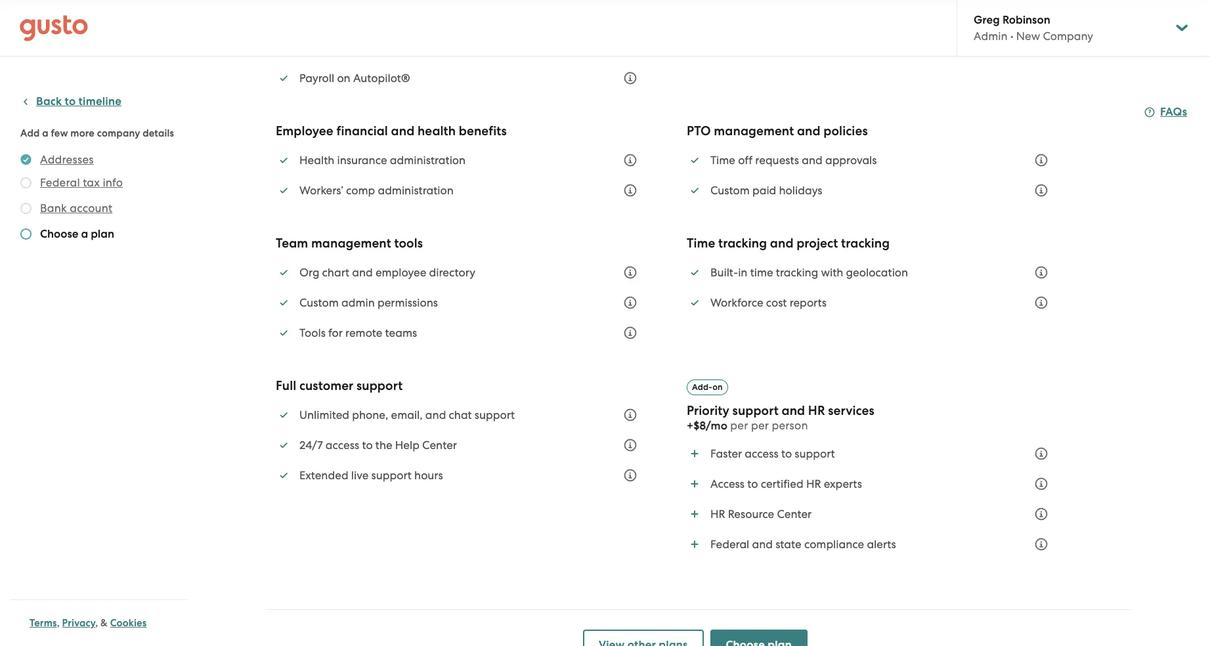 Task type: describe. For each thing, give the bounding box(es) containing it.
unlimited phone, email, and chat support
[[299, 409, 515, 422]]

choose a plan list
[[20, 152, 182, 245]]

management for pto
[[714, 124, 794, 139]]

few
[[51, 127, 68, 139]]

hours
[[414, 469, 443, 482]]

back to timeline
[[36, 95, 122, 108]]

a for plan
[[81, 227, 88, 241]]

list for pto management and policies
[[687, 146, 1056, 205]]

addresses button
[[40, 152, 94, 167]]

project
[[797, 236, 838, 251]]

team
[[276, 236, 308, 251]]

to left the
[[362, 439, 373, 452]]

workforce
[[711, 296, 764, 309]]

financial
[[337, 124, 388, 139]]

bank account
[[40, 202, 112, 215]]

and up holidays
[[802, 154, 823, 167]]

time for time tracking and project tracking
[[687, 236, 715, 251]]

time for time off requests and approvals
[[711, 154, 736, 167]]

workers'
[[299, 184, 343, 197]]

privacy
[[62, 617, 95, 629]]

federal tax info button
[[40, 175, 123, 190]]

custom for pto
[[711, 184, 750, 197]]

bank
[[40, 202, 67, 215]]

support right chat
[[475, 409, 515, 422]]

list containing faster access to support
[[687, 439, 1056, 559]]

2 , from the left
[[95, 617, 98, 629]]

access
[[711, 478, 745, 491]]

and left chat
[[425, 409, 446, 422]]

company
[[97, 127, 140, 139]]

to right access
[[748, 478, 758, 491]]

add
[[20, 127, 40, 139]]

check image
[[20, 177, 32, 188]]

support down the
[[371, 469, 412, 482]]

company
[[1043, 30, 1094, 43]]

email,
[[391, 409, 423, 422]]

addresses
[[40, 153, 94, 166]]

admin
[[342, 296, 375, 309]]

support inside priority support and hr services +$8/mo per per person
[[733, 403, 779, 418]]

employee
[[276, 124, 334, 139]]

faster
[[711, 447, 742, 460]]

geolocation
[[846, 266, 908, 279]]

certified
[[761, 478, 804, 491]]

faqs
[[1161, 105, 1188, 119]]

employee
[[376, 266, 427, 279]]

extended live support hours
[[299, 469, 443, 482]]

extended
[[299, 469, 348, 482]]

federal for federal tax info
[[40, 176, 80, 189]]

tools
[[394, 236, 423, 251]]

custom paid holidays
[[711, 184, 823, 197]]

time off requests and approvals
[[711, 154, 877, 167]]

2 per from the left
[[751, 419, 769, 432]]

federal tax info
[[40, 176, 123, 189]]

live
[[351, 469, 369, 482]]

management for team
[[311, 236, 391, 251]]

1 check image from the top
[[20, 203, 32, 214]]

experts
[[824, 478, 862, 491]]

hr for and
[[808, 403, 825, 418]]

plan
[[91, 227, 114, 241]]

faqs button
[[1145, 104, 1188, 120]]

off
[[738, 154, 753, 167]]

policies
[[824, 124, 868, 139]]

tools for remote teams
[[299, 327, 417, 340]]

+$8/mo
[[687, 419, 728, 433]]

customer
[[299, 378, 354, 394]]

built-in time tracking with geolocation
[[711, 266, 908, 279]]

full
[[276, 378, 296, 394]]

back to timeline button
[[20, 94, 122, 110]]

priority support and hr services +$8/mo per per person
[[687, 403, 875, 433]]

and inside priority support and hr services +$8/mo per per person
[[782, 403, 805, 418]]

bank account button
[[40, 200, 112, 216]]

tools
[[299, 327, 326, 340]]

and up time
[[770, 236, 794, 251]]

health
[[418, 124, 456, 139]]

support down person at the right bottom of the page
[[795, 447, 835, 460]]

payroll
[[299, 72, 334, 85]]

permissions
[[378, 296, 438, 309]]

person
[[772, 419, 808, 432]]

list for full customer support
[[276, 401, 645, 490]]

access to certified hr experts
[[711, 478, 862, 491]]

access for 24/7
[[326, 439, 359, 452]]

0 horizontal spatial center
[[422, 439, 457, 452]]

directory
[[429, 266, 475, 279]]

add-
[[692, 382, 713, 392]]

list for employee financial and health benefits
[[276, 146, 645, 205]]

phone,
[[352, 409, 388, 422]]

employee financial and health benefits
[[276, 124, 507, 139]]

2 check image from the top
[[20, 229, 32, 240]]

state
[[776, 538, 802, 551]]

paid
[[753, 184, 777, 197]]

built-
[[711, 266, 738, 279]]

admin
[[974, 30, 1008, 43]]

terms link
[[30, 617, 57, 629]]

requests
[[756, 154, 799, 167]]



Task type: locate. For each thing, give the bounding box(es) containing it.
a left plan
[[81, 227, 88, 241]]

faster access to support
[[711, 447, 835, 460]]

administration for health insurance administration
[[390, 154, 466, 167]]

priority
[[687, 403, 730, 418]]

full customer support
[[276, 378, 403, 394]]

0 horizontal spatial per
[[731, 419, 748, 432]]

custom for team
[[299, 296, 339, 309]]

org chart and employee directory
[[299, 266, 475, 279]]

on
[[337, 72, 351, 85], [713, 382, 723, 392]]

health
[[299, 154, 335, 167]]

check image down check icon
[[20, 203, 32, 214]]

to down person at the right bottom of the page
[[782, 447, 792, 460]]

, left the &
[[95, 617, 98, 629]]

0 horizontal spatial management
[[311, 236, 391, 251]]

choose a plan
[[40, 227, 114, 241]]

0 horizontal spatial access
[[326, 439, 359, 452]]

1 horizontal spatial on
[[713, 382, 723, 392]]

and left health
[[391, 124, 415, 139]]

1 horizontal spatial ,
[[95, 617, 98, 629]]

1 vertical spatial center
[[777, 508, 812, 521]]

access right 24/7
[[326, 439, 359, 452]]

home image
[[20, 15, 88, 41]]

robinson
[[1003, 13, 1051, 27]]

cost
[[766, 296, 787, 309]]

pto management and policies
[[687, 124, 868, 139]]

workforce cost reports
[[711, 296, 827, 309]]

1 , from the left
[[57, 617, 60, 629]]

tracking up in
[[719, 236, 767, 251]]

for
[[328, 327, 343, 340]]

approvals
[[826, 154, 877, 167]]

hr
[[808, 403, 825, 418], [806, 478, 821, 491], [711, 508, 725, 521]]

list containing built-in time tracking with geolocation
[[687, 258, 1056, 317]]

access
[[326, 439, 359, 452], [745, 447, 779, 460]]

compliance
[[804, 538, 864, 551]]

time inside list
[[711, 154, 736, 167]]

cookies
[[110, 617, 147, 629]]

time left off
[[711, 154, 736, 167]]

hr resource center
[[711, 508, 812, 521]]

unlimited
[[299, 409, 349, 422]]

0 vertical spatial time
[[711, 154, 736, 167]]

0 vertical spatial check image
[[20, 203, 32, 214]]

on inside list
[[337, 72, 351, 85]]

federal for federal and state compliance alerts
[[711, 538, 750, 551]]

tracking down time tracking and project tracking
[[776, 266, 818, 279]]

24/7
[[299, 439, 323, 452]]

a for few
[[42, 127, 49, 139]]

tracking
[[719, 236, 767, 251], [841, 236, 890, 251], [776, 266, 818, 279]]

, left privacy link
[[57, 617, 60, 629]]

list for team management tools
[[276, 258, 645, 348]]

administration down health insurance administration
[[378, 184, 454, 197]]

and up person at the right bottom of the page
[[782, 403, 805, 418]]

custom
[[711, 184, 750, 197], [299, 296, 339, 309]]

remote
[[346, 327, 382, 340]]

list containing health insurance administration
[[276, 146, 645, 205]]

1 vertical spatial custom
[[299, 296, 339, 309]]

2 vertical spatial hr
[[711, 508, 725, 521]]

support
[[357, 378, 403, 394], [733, 403, 779, 418], [475, 409, 515, 422], [795, 447, 835, 460], [371, 469, 412, 482]]

administration for workers' comp administration
[[378, 184, 454, 197]]

hr left experts
[[806, 478, 821, 491]]

custom up tools
[[299, 296, 339, 309]]

cookies button
[[110, 615, 147, 631]]

on for add-
[[713, 382, 723, 392]]

federal down addresses
[[40, 176, 80, 189]]

holidays
[[779, 184, 823, 197]]

time up "built-"
[[687, 236, 715, 251]]

1 vertical spatial check image
[[20, 229, 32, 240]]

benefits
[[459, 124, 507, 139]]

per up "faster"
[[731, 419, 748, 432]]

0 horizontal spatial tracking
[[719, 236, 767, 251]]

choose
[[40, 227, 78, 241]]

federal and state compliance alerts
[[711, 538, 896, 551]]

on up the priority
[[713, 382, 723, 392]]

to right back
[[65, 95, 76, 108]]

1 vertical spatial on
[[713, 382, 723, 392]]

1 horizontal spatial federal
[[711, 538, 750, 551]]

1 vertical spatial time
[[687, 236, 715, 251]]

circle check image
[[20, 152, 32, 167]]

back
[[36, 95, 62, 108]]

time tracking and project tracking
[[687, 236, 890, 251]]

payroll on autopilot®
[[299, 72, 410, 85]]

list for time tracking and project tracking
[[687, 258, 1056, 317]]

reports
[[790, 296, 827, 309]]

list containing org chart and employee directory
[[276, 258, 645, 348]]

1 horizontal spatial tracking
[[776, 266, 818, 279]]

1 vertical spatial administration
[[378, 184, 454, 197]]

add a few more company details
[[20, 127, 174, 139]]

timeline
[[79, 95, 122, 108]]

management up off
[[714, 124, 794, 139]]

health insurance administration
[[299, 154, 466, 167]]

0 horizontal spatial ,
[[57, 617, 60, 629]]

details
[[143, 127, 174, 139]]

on right the payroll
[[337, 72, 351, 85]]

1 vertical spatial a
[[81, 227, 88, 241]]

time
[[750, 266, 773, 279]]

comp
[[346, 184, 375, 197]]

1 horizontal spatial per
[[751, 419, 769, 432]]

0 horizontal spatial on
[[337, 72, 351, 85]]

to inside back to timeline button
[[65, 95, 76, 108]]

0 vertical spatial management
[[714, 124, 794, 139]]

payroll on autopilot® list
[[276, 0, 645, 93]]

support up phone,
[[357, 378, 403, 394]]

access for faster
[[745, 447, 779, 460]]

0 vertical spatial federal
[[40, 176, 80, 189]]

more
[[71, 127, 95, 139]]

custom admin permissions
[[299, 296, 438, 309]]

center up hours
[[422, 439, 457, 452]]

services
[[828, 403, 875, 418]]

custom down off
[[711, 184, 750, 197]]

management up chart
[[311, 236, 391, 251]]

0 vertical spatial on
[[337, 72, 351, 85]]

,
[[57, 617, 60, 629], [95, 617, 98, 629]]

in
[[738, 266, 748, 279]]

terms
[[30, 617, 57, 629]]

chart
[[322, 266, 349, 279]]

per left person at the right bottom of the page
[[751, 419, 769, 432]]

1 vertical spatial hr
[[806, 478, 821, 491]]

federal inside list
[[711, 538, 750, 551]]

with
[[821, 266, 844, 279]]

list containing time off requests and approvals
[[687, 146, 1056, 205]]

account
[[70, 202, 112, 215]]

and right chart
[[352, 266, 373, 279]]

1 per from the left
[[731, 419, 748, 432]]

0 horizontal spatial federal
[[40, 176, 80, 189]]

and left state
[[752, 538, 773, 551]]

teams
[[385, 327, 417, 340]]

workers' comp administration
[[299, 184, 454, 197]]

check image
[[20, 203, 32, 214], [20, 229, 32, 240]]

a inside choose a plan list
[[81, 227, 88, 241]]

terms , privacy , & cookies
[[30, 617, 147, 629]]

insurance
[[337, 154, 387, 167]]

team management tools
[[276, 236, 423, 251]]

0 vertical spatial custom
[[711, 184, 750, 197]]

on for payroll
[[337, 72, 351, 85]]

hr left services at the bottom right of the page
[[808, 403, 825, 418]]

24/7 access to the help center
[[299, 439, 457, 452]]

0 horizontal spatial custom
[[299, 296, 339, 309]]

per
[[731, 419, 748, 432], [751, 419, 769, 432]]

list containing unlimited phone, email, and chat support
[[276, 401, 645, 490]]

hr down access
[[711, 508, 725, 521]]

&
[[101, 617, 108, 629]]

federal
[[40, 176, 80, 189], [711, 538, 750, 551]]

1 vertical spatial management
[[311, 236, 391, 251]]

and up the time off requests and approvals
[[797, 124, 821, 139]]

center up state
[[777, 508, 812, 521]]

1 vertical spatial federal
[[711, 538, 750, 551]]

2 horizontal spatial tracking
[[841, 236, 890, 251]]

1 horizontal spatial custom
[[711, 184, 750, 197]]

a left few in the top of the page
[[42, 127, 49, 139]]

•
[[1011, 30, 1014, 43]]

administration down health
[[390, 154, 466, 167]]

add-on
[[692, 382, 723, 392]]

tracking inside list
[[776, 266, 818, 279]]

alerts
[[867, 538, 896, 551]]

1 horizontal spatial access
[[745, 447, 779, 460]]

hr for certified
[[806, 478, 821, 491]]

chat
[[449, 409, 472, 422]]

access right "faster"
[[745, 447, 779, 460]]

the
[[376, 439, 393, 452]]

org
[[299, 266, 319, 279]]

0 horizontal spatial a
[[42, 127, 49, 139]]

hr inside priority support and hr services +$8/mo per per person
[[808, 403, 825, 418]]

check image left choose on the top left
[[20, 229, 32, 240]]

0 vertical spatial hr
[[808, 403, 825, 418]]

info
[[103, 176, 123, 189]]

list
[[276, 146, 645, 205], [687, 146, 1056, 205], [276, 258, 645, 348], [687, 258, 1056, 317], [276, 401, 645, 490], [687, 439, 1056, 559]]

support up person at the right bottom of the page
[[733, 403, 779, 418]]

0 vertical spatial administration
[[390, 154, 466, 167]]

tracking up geolocation
[[841, 236, 890, 251]]

greg robinson admin • new company
[[974, 13, 1094, 43]]

1 horizontal spatial a
[[81, 227, 88, 241]]

federal down "resource"
[[711, 538, 750, 551]]

privacy link
[[62, 617, 95, 629]]

0 vertical spatial center
[[422, 439, 457, 452]]

federal inside button
[[40, 176, 80, 189]]

1 horizontal spatial management
[[714, 124, 794, 139]]

1 horizontal spatial center
[[777, 508, 812, 521]]

0 vertical spatial a
[[42, 127, 49, 139]]



Task type: vqa. For each thing, say whether or not it's contained in the screenshot.
the leftmost on
yes



